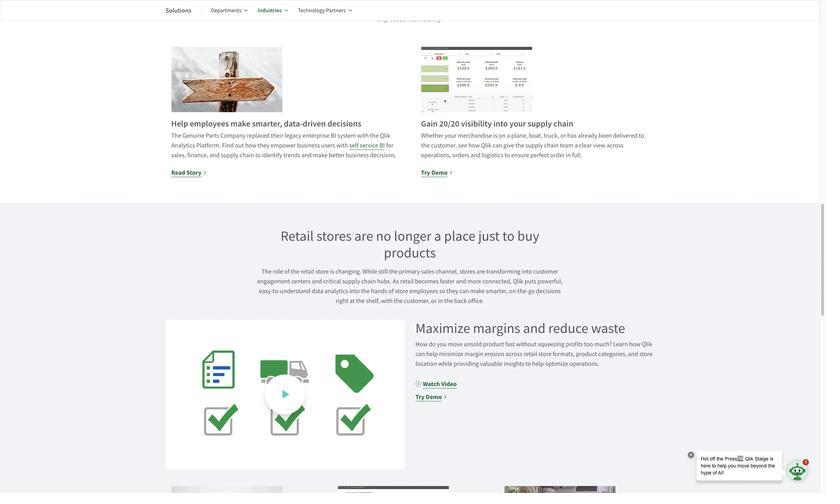Task type: locate. For each thing, give the bounding box(es) containing it.
1 horizontal spatial smarter,
[[486, 288, 508, 296]]

bi left for
[[380, 142, 385, 150]]

is left on
[[494, 132, 498, 140]]

with up self service bi
[[357, 132, 369, 140]]

a right on
[[507, 132, 510, 140]]

employees
[[190, 118, 229, 129], [410, 288, 438, 296]]

how right learn at the bottom of page
[[630, 341, 641, 349]]

across inside "gain 20/20 visibility into your supply chain whether your merchandise is on a plane, boat, truck, or has already been delivered to the customer, see how qlik can give the supply chain team a clear view across operations, orders and logistics to ensure perfect order in full."
[[607, 142, 624, 150]]

1 horizontal spatial a
[[507, 132, 510, 140]]

customer, down becomes
[[404, 297, 430, 305]]

gain 20/20 visibility into your supply chain whether your merchandise is on a plane, boat, truck, or has already been delivered to the customer, see how qlik can give the supply chain team a clear view across operations, orders and logistics to ensure perfect order in full.
[[421, 118, 645, 159]]

bi up users
[[331, 132, 336, 140]]

how inside "gain 20/20 visibility into your supply chain whether your merchandise is on a plane, boat, truck, or has already been delivered to the customer, see how qlik can give the supply chain team a clear view across operations, orders and logistics to ensure perfect order in full."
[[469, 142, 480, 150]]

employees down becomes
[[410, 288, 438, 296]]

to inside "maximize margins and reduce waste how do you move unsold product fast without squeezing profits too much? learn how qlik can help minimize margin erosion across retail store formats, product categories, and store location while providing valuable insights to help optimize operations."
[[526, 360, 531, 368]]

1 horizontal spatial stores
[[460, 268, 476, 276]]

0 vertical spatial smarter,
[[252, 118, 282, 129]]

identify
[[262, 151, 282, 159]]

0 horizontal spatial the
[[171, 132, 181, 140]]

while
[[363, 268, 377, 276]]

business down enterprise
[[297, 142, 320, 150]]

1 horizontal spatial make
[[313, 151, 328, 159]]

maximize margins and reduce waste how do you move unsold product fast without squeezing profits too much? learn how qlik can help minimize margin erosion across retail store formats, product categories, and store location while providing valuable insights to help optimize operations.
[[416, 320, 653, 368]]

1 horizontal spatial or
[[561, 132, 566, 140]]

0 horizontal spatial customer,
[[404, 297, 430, 305]]

0 horizontal spatial can
[[416, 351, 425, 359]]

try demo link down watch
[[416, 393, 447, 402]]

1 vertical spatial smarter,
[[486, 288, 508, 296]]

0 horizontal spatial are
[[355, 227, 373, 245]]

across
[[607, 142, 624, 150], [506, 351, 523, 359]]

try demo down 'operations,'
[[421, 169, 448, 177]]

partners
[[326, 7, 346, 14]]

data
[[312, 288, 324, 296]]

product up erosion
[[483, 341, 504, 349]]

into
[[494, 118, 508, 129], [522, 268, 532, 276], [350, 288, 360, 296]]

try demo down watch
[[416, 393, 442, 402]]

stores inside the role of the retail store is changing. while still the primary sales channel, stores are transforming into customer engagement centers and critical supply chain hubs. as retail becomes faster and more connected, qlik puts powerful, easy-to-understand data analytics into the hands of store employees so they can make smarter, on-the-go decisions right at the shelf, with the customer, or in the back office.
[[460, 268, 476, 276]]

demo down 'watch video' link
[[426, 393, 442, 402]]

they right "so"
[[447, 288, 458, 296]]

solutions menu bar
[[166, 2, 362, 19]]

the
[[370, 132, 379, 140], [421, 142, 430, 150], [516, 142, 524, 150], [291, 268, 300, 276], [389, 268, 398, 276], [361, 288, 370, 296], [356, 297, 365, 305], [394, 297, 403, 305], [444, 297, 453, 305]]

0 vertical spatial of
[[284, 268, 290, 276]]

2 vertical spatial can
[[416, 351, 425, 359]]

0 horizontal spatial decisions
[[328, 118, 361, 129]]

the inside the genuine parts company replaced their legacy enterprise bi system with the qlik analytics platform. find out how they empower business users with
[[171, 132, 181, 140]]

1 vertical spatial or
[[431, 297, 437, 305]]

your down 20/20 on the top right of page
[[445, 132, 457, 140]]

0 vertical spatial or
[[561, 132, 566, 140]]

try down watch
[[416, 393, 425, 402]]

smarter, up replaced at left top
[[252, 118, 282, 129]]

chain down out
[[240, 151, 254, 159]]

maximize
[[416, 320, 470, 338]]

they down replaced at left top
[[258, 142, 270, 150]]

business inside for sales, finance, and supply chain to identify trends and make better business decisions.
[[346, 151, 369, 159]]

shelf,
[[366, 297, 380, 305]]

supply inside for sales, finance, and supply chain to identify trends and make better business decisions.
[[221, 151, 239, 159]]

2 vertical spatial a
[[434, 227, 442, 245]]

the up "service"
[[370, 132, 379, 140]]

can down on
[[493, 142, 502, 150]]

0 horizontal spatial they
[[258, 142, 270, 150]]

and right trends
[[302, 151, 312, 159]]

1 horizontal spatial how
[[469, 142, 480, 150]]

decisions up system
[[328, 118, 361, 129]]

of right role
[[284, 268, 290, 276]]

1 horizontal spatial in
[[566, 151, 571, 159]]

1 vertical spatial is
[[330, 268, 334, 276]]

to inside for sales, finance, and supply chain to identify trends and make better business decisions.
[[255, 151, 261, 159]]

2 vertical spatial retail
[[524, 351, 537, 359]]

to right delivered
[[639, 132, 645, 140]]

qlik inside "gain 20/20 visibility into your supply chain whether your merchandise is on a plane, boat, truck, or has already been delivered to the customer, see how qlik can give the supply chain team a clear view across operations, orders and logistics to ensure perfect order in full."
[[481, 142, 492, 150]]

primary
[[399, 268, 420, 276]]

1 vertical spatial make
[[313, 151, 328, 159]]

bi
[[331, 132, 336, 140], [380, 142, 385, 150]]

1 horizontal spatial are
[[477, 268, 485, 276]]

1 vertical spatial your
[[445, 132, 457, 140]]

employees up parts
[[190, 118, 229, 129]]

0 vertical spatial the
[[171, 132, 181, 140]]

1 vertical spatial into
[[522, 268, 532, 276]]

across down been on the right top of the page
[[607, 142, 624, 150]]

on-
[[509, 288, 518, 296]]

reduce
[[549, 320, 589, 338]]

the inside the genuine parts company replaced their legacy enterprise bi system with the qlik analytics platform. find out how they empower business users with
[[370, 132, 379, 140]]

and right orders
[[471, 151, 481, 159]]

qlik up logistics
[[481, 142, 492, 150]]

store down "as"
[[395, 288, 408, 296]]

a left 'place'
[[434, 227, 442, 245]]

puts
[[525, 278, 537, 286]]

engagement
[[257, 278, 290, 286]]

into up the at
[[350, 288, 360, 296]]

0 horizontal spatial employees
[[190, 118, 229, 129]]

qlik up the-
[[513, 278, 524, 286]]

understand
[[280, 288, 310, 296]]

0 vertical spatial is
[[494, 132, 498, 140]]

1 vertical spatial can
[[460, 288, 469, 296]]

whether
[[421, 132, 444, 140]]

read story link
[[171, 168, 207, 178]]

your up plane,
[[510, 118, 526, 129]]

or
[[561, 132, 566, 140], [431, 297, 437, 305]]

1 horizontal spatial business
[[346, 151, 369, 159]]

in
[[566, 151, 571, 159], [438, 297, 443, 305]]

0 vertical spatial customer,
[[431, 142, 457, 150]]

0 vertical spatial make
[[231, 118, 251, 129]]

or down becomes
[[431, 297, 437, 305]]

decisions down powerful,
[[536, 288, 561, 296]]

retail down 'primary'
[[400, 278, 414, 286]]

is up critical
[[330, 268, 334, 276]]

qlik inside "maximize margins and reduce waste how do you move unsold product fast without squeezing profits too much? learn how qlik can help minimize margin erosion across retail store formats, product categories, and store location while providing valuable insights to help optimize operations."
[[642, 341, 653, 349]]

help
[[426, 351, 438, 359], [532, 360, 544, 368]]

watch video link
[[416, 380, 457, 389]]

to right insights
[[526, 360, 531, 368]]

0 horizontal spatial stores
[[317, 227, 352, 245]]

chain inside for sales, finance, and supply chain to identify trends and make better business decisions.
[[240, 151, 254, 159]]

to down give
[[505, 151, 510, 159]]

to left identify at the left top of the page
[[255, 151, 261, 159]]

how down the merchandise at right
[[469, 142, 480, 150]]

the inside the role of the retail store is changing. while still the primary sales channel, stores are transforming into customer engagement centers and critical supply chain hubs. as retail becomes faster and more connected, qlik puts powerful, easy-to-understand data analytics into the hands of store employees so they can make smarter, on-the-go decisions right at the shelf, with the customer, or in the back office.
[[262, 268, 272, 276]]

2 vertical spatial with
[[381, 297, 393, 305]]

decisions.
[[370, 151, 397, 159]]

2 horizontal spatial into
[[522, 268, 532, 276]]

retail up centers
[[301, 268, 314, 276]]

0 horizontal spatial is
[[330, 268, 334, 276]]

in down "so"
[[438, 297, 443, 305]]

supply down find
[[221, 151, 239, 159]]

service
[[360, 142, 378, 150]]

minimize
[[439, 351, 464, 359]]

1 vertical spatial employees
[[410, 288, 438, 296]]

a
[[507, 132, 510, 140], [575, 142, 578, 150], [434, 227, 442, 245]]

fast
[[506, 341, 515, 349]]

they inside the genuine parts company replaced their legacy enterprise bi system with the qlik analytics platform. find out how they empower business users with
[[258, 142, 270, 150]]

help left the optimize
[[532, 360, 544, 368]]

2 horizontal spatial with
[[381, 297, 393, 305]]

solutions
[[166, 6, 191, 15]]

0 vertical spatial stores
[[317, 227, 352, 245]]

1 horizontal spatial they
[[447, 288, 458, 296]]

retail down without
[[524, 351, 537, 359]]

the down "as"
[[394, 297, 403, 305]]

0 vertical spatial a
[[507, 132, 510, 140]]

0 vertical spatial bi
[[331, 132, 336, 140]]

in inside "gain 20/20 visibility into your supply chain whether your merchandise is on a plane, boat, truck, or has already been delivered to the customer, see how qlik can give the supply chain team a clear view across operations, orders and logistics to ensure perfect order in full."
[[566, 151, 571, 159]]

too
[[585, 341, 593, 349]]

the up shelf,
[[361, 288, 370, 296]]

in left "full."
[[566, 151, 571, 159]]

0 horizontal spatial bi
[[331, 132, 336, 140]]

can inside "gain 20/20 visibility into your supply chain whether your merchandise is on a plane, boat, truck, or has already been delivered to the customer, see how qlik can give the supply chain team a clear view across operations, orders and logistics to ensure perfect order in full."
[[493, 142, 502, 150]]

1 vertical spatial a
[[575, 142, 578, 150]]

legacy
[[285, 132, 301, 140]]

0 horizontal spatial in
[[438, 297, 443, 305]]

for sales, finance, and supply chain to identify trends and make better business decisions.
[[171, 142, 397, 159]]

across inside "maximize margins and reduce waste how do you move unsold product fast without squeezing profits too much? learn how qlik can help minimize margin erosion across retail store formats, product categories, and store location while providing valuable insights to help optimize operations."
[[506, 351, 523, 359]]

team
[[560, 142, 574, 150]]

0 vertical spatial across
[[607, 142, 624, 150]]

1 horizontal spatial with
[[357, 132, 369, 140]]

0 horizontal spatial help
[[426, 351, 438, 359]]

1 horizontal spatial product
[[576, 351, 597, 359]]

into up on
[[494, 118, 508, 129]]

changing.
[[336, 268, 361, 276]]

are left no
[[355, 227, 373, 245]]

with
[[357, 132, 369, 140], [337, 142, 348, 150], [381, 297, 393, 305]]

retail
[[301, 268, 314, 276], [400, 278, 414, 286], [524, 351, 537, 359]]

0 vertical spatial decisions
[[328, 118, 361, 129]]

your
[[510, 118, 526, 129], [445, 132, 457, 140]]

formats,
[[553, 351, 575, 359]]

supply down changing. on the bottom left of page
[[343, 278, 360, 286]]

powerful,
[[538, 278, 563, 286]]

0 horizontal spatial product
[[483, 341, 504, 349]]

1 horizontal spatial decisions
[[536, 288, 561, 296]]

chain
[[554, 118, 574, 129], [545, 142, 559, 150], [240, 151, 254, 159], [361, 278, 376, 286]]

qlik inside the genuine parts company replaced their legacy enterprise bi system with the qlik analytics platform. find out how they empower business users with
[[380, 132, 391, 140]]

1 vertical spatial retail
[[400, 278, 414, 286]]

while
[[438, 360, 453, 368]]

find
[[222, 142, 234, 150]]

make inside the role of the retail store is changing. while still the primary sales channel, stores are transforming into customer engagement centers and critical supply chain hubs. as retail becomes faster and more connected, qlik puts powerful, easy-to-understand data analytics into the hands of store employees so they can make smarter, on-the-go decisions right at the shelf, with the customer, or in the back office.
[[470, 288, 485, 296]]

to right just
[[503, 227, 515, 245]]

decisions inside the role of the retail store is changing. while still the primary sales channel, stores are transforming into customer engagement centers and critical supply chain hubs. as retail becomes faster and more connected, qlik puts powerful, easy-to-understand data analytics into the hands of store employees so they can make smarter, on-the-go decisions right at the shelf, with the customer, or in the back office.
[[536, 288, 561, 296]]

1 horizontal spatial is
[[494, 132, 498, 140]]

stores
[[317, 227, 352, 245], [460, 268, 476, 276]]

0 horizontal spatial or
[[431, 297, 437, 305]]

1 horizontal spatial customer,
[[431, 142, 457, 150]]

perfect
[[531, 151, 549, 159]]

0 horizontal spatial business
[[297, 142, 320, 150]]

0 vertical spatial into
[[494, 118, 508, 129]]

make inside for sales, finance, and supply chain to identify trends and make better business decisions.
[[313, 151, 328, 159]]

and
[[210, 151, 220, 159], [302, 151, 312, 159], [471, 151, 481, 159], [312, 278, 322, 286], [456, 278, 466, 286], [523, 320, 546, 338], [628, 351, 638, 359]]

is inside the role of the retail store is changing. while still the primary sales channel, stores are transforming into customer engagement centers and critical supply chain hubs. as retail becomes faster and more connected, qlik puts powerful, easy-to-understand data analytics into the hands of store employees so they can make smarter, on-the-go decisions right at the shelf, with the customer, or in the back office.
[[330, 268, 334, 276]]

business down self
[[346, 151, 369, 159]]

sales,
[[171, 151, 186, 159]]

squeezing
[[538, 341, 565, 349]]

1 vertical spatial business
[[346, 151, 369, 159]]

1 vertical spatial customer,
[[404, 297, 430, 305]]

1 vertical spatial they
[[447, 288, 458, 296]]

platform.
[[196, 142, 221, 150]]

how inside the genuine parts company replaced their legacy enterprise bi system with the qlik analytics platform. find out how they empower business users with
[[245, 142, 257, 150]]

retail inside "maximize margins and reduce waste how do you move unsold product fast without squeezing profits too much? learn how qlik can help minimize margin erosion across retail store formats, product categories, and store location while providing valuable insights to help optimize operations."
[[524, 351, 537, 359]]

with down hands
[[381, 297, 393, 305]]

try demo
[[421, 169, 448, 177], [416, 393, 442, 402]]

across up insights
[[506, 351, 523, 359]]

can up the "back"
[[460, 288, 469, 296]]

0 horizontal spatial retail
[[301, 268, 314, 276]]

make up office.
[[470, 288, 485, 296]]

right
[[336, 297, 348, 305]]

1 horizontal spatial employees
[[410, 288, 438, 296]]

stores inside the retail stores are no longer a place just to buy products
[[317, 227, 352, 245]]

are up more
[[477, 268, 485, 276]]

a left clear
[[575, 142, 578, 150]]

help down do
[[426, 351, 438, 359]]

products
[[384, 244, 436, 262]]

0 vertical spatial they
[[258, 142, 270, 150]]

how right out
[[245, 142, 257, 150]]

can down how
[[416, 351, 425, 359]]

or left has
[[561, 132, 566, 140]]

plane,
[[512, 132, 528, 140]]

of down "as"
[[389, 288, 394, 296]]

demo down 'operations,'
[[432, 169, 448, 177]]

the up "as"
[[389, 268, 398, 276]]

supply down boat,
[[526, 142, 543, 150]]

0 vertical spatial are
[[355, 227, 373, 245]]

the for help employees make smarter, data-driven decisions
[[171, 132, 181, 140]]

1 vertical spatial decisions
[[536, 288, 561, 296]]

channel,
[[436, 268, 458, 276]]

0 horizontal spatial make
[[231, 118, 251, 129]]

demo
[[432, 169, 448, 177], [426, 393, 442, 402]]

customer, inside "gain 20/20 visibility into your supply chain whether your merchandise is on a plane, boat, truck, or has already been delivered to the customer, see how qlik can give the supply chain team a clear view across operations, orders and logistics to ensure perfect order in full."
[[431, 142, 457, 150]]

make up company
[[231, 118, 251, 129]]

into up puts
[[522, 268, 532, 276]]

0 horizontal spatial with
[[337, 142, 348, 150]]

the left role
[[262, 268, 272, 276]]

0 horizontal spatial across
[[506, 351, 523, 359]]

1 horizontal spatial help
[[532, 360, 544, 368]]

0 horizontal spatial of
[[284, 268, 290, 276]]

2 vertical spatial into
[[350, 288, 360, 296]]

faster
[[440, 278, 455, 286]]

chain up has
[[554, 118, 574, 129]]

chain down 'while'
[[361, 278, 376, 286]]

try demo link down 'operations,'
[[421, 168, 453, 178]]

product down too on the bottom right of the page
[[576, 351, 597, 359]]

2 horizontal spatial how
[[630, 341, 641, 349]]

still
[[379, 268, 388, 276]]

1 vertical spatial the
[[262, 268, 272, 276]]

and inside "gain 20/20 visibility into your supply chain whether your merchandise is on a plane, boat, truck, or has already been delivered to the customer, see how qlik can give the supply chain team a clear view across operations, orders and logistics to ensure perfect order in full."
[[471, 151, 481, 159]]

business inside the genuine parts company replaced their legacy enterprise bi system with the qlik analytics platform. find out how they empower business users with
[[297, 142, 320, 150]]

the up centers
[[291, 268, 300, 276]]

2 vertical spatial make
[[470, 288, 485, 296]]

the up analytics
[[171, 132, 181, 140]]

1 vertical spatial across
[[506, 351, 523, 359]]

try down 'operations,'
[[421, 169, 430, 177]]

1 horizontal spatial of
[[389, 288, 394, 296]]

0 vertical spatial product
[[483, 341, 504, 349]]

0 horizontal spatial how
[[245, 142, 257, 150]]

with down system
[[337, 142, 348, 150]]

smarter,
[[252, 118, 282, 129], [486, 288, 508, 296]]

customer, up 'operations,'
[[431, 142, 457, 150]]

2 horizontal spatial can
[[493, 142, 502, 150]]

at
[[350, 297, 355, 305]]

the role of the retail store is changing. while still the primary sales channel, stores are transforming into customer engagement centers and critical supply chain hubs. as retail becomes faster and more connected, qlik puts powerful, easy-to-understand data analytics into the hands of store employees so they can make smarter, on-the-go decisions right at the shelf, with the customer, or in the back office.
[[257, 268, 563, 305]]

0 vertical spatial can
[[493, 142, 502, 150]]

easy-
[[259, 288, 273, 296]]

read
[[171, 169, 185, 177]]

1 vertical spatial demo
[[426, 393, 442, 402]]

0 vertical spatial business
[[297, 142, 320, 150]]

to
[[639, 132, 645, 140], [255, 151, 261, 159], [505, 151, 510, 159], [503, 227, 515, 245], [526, 360, 531, 368]]

without
[[516, 341, 537, 349]]

1 horizontal spatial across
[[607, 142, 624, 150]]

technology partners link
[[298, 2, 352, 19]]

qlik right learn at the bottom of page
[[642, 341, 653, 349]]

qlik up for
[[380, 132, 391, 140]]

industries link
[[258, 2, 288, 19]]

so
[[440, 288, 446, 296]]

smarter, down 'connected,'
[[486, 288, 508, 296]]

make down users
[[313, 151, 328, 159]]

and up data
[[312, 278, 322, 286]]

of
[[284, 268, 290, 276], [389, 288, 394, 296]]



Task type: describe. For each thing, give the bounding box(es) containing it.
a inside the retail stores are no longer a place just to buy products
[[434, 227, 442, 245]]

1 horizontal spatial your
[[510, 118, 526, 129]]

0 horizontal spatial into
[[350, 288, 360, 296]]

their
[[271, 132, 283, 140]]

out
[[235, 142, 244, 150]]

0 vertical spatial try demo
[[421, 169, 448, 177]]

or inside the role of the retail store is changing. while still the primary sales channel, stores are transforming into customer engagement centers and critical supply chain hubs. as retail becomes faster and more connected, qlik puts powerful, easy-to-understand data analytics into the hands of store employees so they can make smarter, on-the-go decisions right at the shelf, with the customer, or in the back office.
[[431, 297, 437, 305]]

visibility
[[461, 118, 492, 129]]

role
[[273, 268, 283, 276]]

store down squeezing on the right bottom
[[539, 351, 552, 359]]

departments
[[211, 7, 242, 14]]

replaced
[[247, 132, 270, 140]]

see
[[459, 142, 467, 150]]

0 vertical spatial try demo link
[[421, 168, 453, 178]]

operations.
[[570, 360, 600, 368]]

store right "categories," on the bottom right
[[640, 351, 653, 359]]

are inside the retail stores are no longer a place just to buy products
[[355, 227, 373, 245]]

1 horizontal spatial retail
[[400, 278, 414, 286]]

company
[[220, 132, 246, 140]]

the down "so"
[[444, 297, 453, 305]]

view
[[594, 142, 606, 150]]

go
[[529, 288, 535, 296]]

1 vertical spatial product
[[576, 351, 597, 359]]

supply up boat,
[[528, 118, 552, 129]]

watch video
[[423, 380, 457, 389]]

hubs.
[[377, 278, 392, 286]]

back
[[454, 297, 467, 305]]

as
[[393, 278, 399, 286]]

supply inside the role of the retail store is changing. while still the primary sales channel, stores are transforming into customer engagement centers and critical supply chain hubs. as retail becomes faster and more connected, qlik puts powerful, easy-to-understand data analytics into the hands of store employees so they can make smarter, on-the-go decisions right at the shelf, with the customer, or in the back office.
[[343, 278, 360, 286]]

help
[[171, 118, 188, 129]]

gain
[[421, 118, 438, 129]]

1 vertical spatial try demo link
[[416, 393, 447, 402]]

help employees make smarter, data-driven decisions
[[171, 118, 361, 129]]

and right "categories," on the bottom right
[[628, 351, 638, 359]]

or inside "gain 20/20 visibility into your supply chain whether your merchandise is on a plane, boat, truck, or has already been delivered to the customer, see how qlik can give the supply chain team a clear view across operations, orders and logistics to ensure perfect order in full."
[[561, 132, 566, 140]]

retail stores are no longer a place just to buy products
[[281, 227, 540, 262]]

enterprise
[[303, 132, 330, 140]]

retail
[[281, 227, 314, 245]]

0 vertical spatial try
[[421, 169, 430, 177]]

chain inside the role of the retail store is changing. while still the primary sales channel, stores are transforming into customer engagement centers and critical supply chain hubs. as retail becomes faster and more connected, qlik puts powerful, easy-to-understand data analytics into the hands of store employees so they can make smarter, on-the-go decisions right at the shelf, with the customer, or in the back office.
[[361, 278, 376, 286]]

more
[[468, 278, 481, 286]]

waste
[[592, 320, 626, 338]]

profits
[[566, 341, 583, 349]]

they inside the role of the retail store is changing. while still the primary sales channel, stores are transforming into customer engagement centers and critical supply chain hubs. as retail becomes faster and more connected, qlik puts powerful, easy-to-understand data analytics into the hands of store employees so they can make smarter, on-the-go decisions right at the shelf, with the customer, or in the back office.
[[447, 288, 458, 296]]

no
[[376, 227, 391, 245]]

1 vertical spatial try demo
[[416, 393, 442, 402]]

sales
[[421, 268, 435, 276]]

into inside "gain 20/20 visibility into your supply chain whether your merchandise is on a plane, boat, truck, or has already been delivered to the customer, see how qlik can give the supply chain team a clear view across operations, orders and logistics to ensure perfect order in full."
[[494, 118, 508, 129]]

store up critical
[[316, 268, 329, 276]]

the right the at
[[356, 297, 365, 305]]

the-
[[518, 288, 529, 296]]

departments link
[[211, 2, 248, 19]]

merchandise
[[458, 132, 492, 140]]

bi inside the genuine parts company replaced their legacy enterprise bi system with the qlik analytics platform. find out how they empower business users with
[[331, 132, 336, 140]]

connected,
[[483, 278, 512, 286]]

customer
[[534, 268, 559, 276]]

trends
[[284, 151, 300, 159]]

smarter, inside the role of the retail store is changing. while still the primary sales channel, stores are transforming into customer engagement centers and critical supply chain hubs. as retail becomes faster and more connected, qlik puts powerful, easy-to-understand data analytics into the hands of store employees so they can make smarter, on-the-go decisions right at the shelf, with the customer, or in the back office.
[[486, 288, 508, 296]]

self service bi
[[349, 142, 385, 150]]

data-
[[284, 118, 303, 129]]

1 vertical spatial of
[[389, 288, 394, 296]]

hands
[[371, 288, 387, 296]]

empower
[[271, 142, 296, 150]]

employees inside the role of the retail store is changing. while still the primary sales channel, stores are transforming into customer engagement centers and critical supply chain hubs. as retail becomes faster and more connected, qlik puts powerful, easy-to-understand data analytics into the hands of store employees so they can make smarter, on-the-go decisions right at the shelf, with the customer, or in the back office.
[[410, 288, 438, 296]]

unsold
[[464, 341, 482, 349]]

qlik inside the role of the retail store is changing. while still the primary sales channel, stores are transforming into customer engagement centers and critical supply chain hubs. as retail becomes faster and more connected, qlik puts powerful, easy-to-understand data analytics into the hands of store employees so they can make smarter, on-the-go decisions right at the shelf, with the customer, or in the back office.
[[513, 278, 524, 286]]

move
[[448, 341, 463, 349]]

orders
[[452, 151, 469, 159]]

0 vertical spatial demo
[[432, 169, 448, 177]]

categories,
[[599, 351, 627, 359]]

transforming
[[487, 268, 521, 276]]

longer
[[394, 227, 432, 245]]

story
[[187, 169, 202, 177]]

providing
[[454, 360, 479, 368]]

1 vertical spatial bi
[[380, 142, 385, 150]]

1 vertical spatial with
[[337, 142, 348, 150]]

can inside the role of the retail store is changing. while still the primary sales channel, stores are transforming into customer engagement centers and critical supply chain hubs. as retail becomes faster and more connected, qlik puts powerful, easy-to-understand data analytics into the hands of store employees so they can make smarter, on-the-go decisions right at the shelf, with the customer, or in the back office.
[[460, 288, 469, 296]]

the genuine parts company replaced their legacy enterprise bi system with the qlik analytics platform. find out how they empower business users with
[[171, 132, 391, 150]]

genuine
[[183, 132, 205, 140]]

ensure
[[512, 151, 529, 159]]

analytics
[[171, 142, 195, 150]]

20/20
[[440, 118, 460, 129]]

full.
[[572, 151, 582, 159]]

in inside the role of the retail store is changing. while still the primary sales channel, stores are transforming into customer engagement centers and critical supply chain hubs. as retail becomes faster and more connected, qlik puts powerful, easy-to-understand data analytics into the hands of store employees so they can make smarter, on-the-go decisions right at the shelf, with the customer, or in the back office.
[[438, 297, 443, 305]]

has
[[568, 132, 577, 140]]

operations,
[[421, 151, 451, 159]]

centers
[[292, 278, 311, 286]]

0 vertical spatial employees
[[190, 118, 229, 129]]

give
[[504, 142, 514, 150]]

logistics
[[482, 151, 504, 159]]

boat,
[[529, 132, 543, 140]]

erosion
[[485, 351, 505, 359]]

and left more
[[456, 278, 466, 286]]

critical
[[323, 278, 341, 286]]

is inside "gain 20/20 visibility into your supply chain whether your merchandise is on a plane, boat, truck, or has already been delivered to the customer, see how qlik can give the supply chain team a clear view across operations, orders and logistics to ensure perfect order in full."
[[494, 132, 498, 140]]

self service bi link
[[349, 142, 385, 150]]

users
[[321, 142, 335, 150]]

1 vertical spatial help
[[532, 360, 544, 368]]

and down 'platform.'
[[210, 151, 220, 159]]

self
[[349, 142, 359, 150]]

margin
[[465, 351, 484, 359]]

chain down truck,
[[545, 142, 559, 150]]

the down whether
[[421, 142, 430, 150]]

finance,
[[187, 151, 208, 159]]

delivered
[[613, 132, 638, 140]]

place
[[444, 227, 476, 245]]

2 horizontal spatial a
[[575, 142, 578, 150]]

margins
[[473, 320, 521, 338]]

0 vertical spatial with
[[357, 132, 369, 140]]

parts
[[206, 132, 219, 140]]

with inside the role of the retail store is changing. while still the primary sales channel, stores are transforming into customer engagement centers and critical supply chain hubs. as retail becomes faster and more connected, qlik puts powerful, easy-to-understand data analytics into the hands of store employees so they can make smarter, on-the-go decisions right at the shelf, with the customer, or in the back office.
[[381, 297, 393, 305]]

1 vertical spatial try
[[416, 393, 425, 402]]

learn
[[613, 341, 628, 349]]

order
[[551, 151, 565, 159]]

and up without
[[523, 320, 546, 338]]

the down plane,
[[516, 142, 524, 150]]

can inside "maximize margins and reduce waste how do you move unsold product fast without squeezing profits too much? learn how qlik can help minimize margin erosion across retail store formats, product categories, and store location while providing valuable insights to help optimize operations."
[[416, 351, 425, 359]]

to inside the retail stores are no longer a place just to buy products
[[503, 227, 515, 245]]

customer, inside the role of the retail store is changing. while still the primary sales channel, stores are transforming into customer engagement centers and critical supply chain hubs. as retail becomes faster and more connected, qlik puts powerful, easy-to-understand data analytics into the hands of store employees so they can make smarter, on-the-go decisions right at the shelf, with the customer, or in the back office.
[[404, 297, 430, 305]]

the for retail stores are no longer a place just to buy products
[[262, 268, 272, 276]]

are inside the role of the retail store is changing. while still the primary sales channel, stores are transforming into customer engagement centers and critical supply chain hubs. as retail becomes faster and more connected, qlik puts powerful, easy-to-understand data analytics into the hands of store employees so they can make smarter, on-the-go decisions right at the shelf, with the customer, or in the back office.
[[477, 268, 485, 276]]

much?
[[595, 341, 612, 349]]

how inside "maximize margins and reduce waste how do you move unsold product fast without squeezing profits too much? learn how qlik can help minimize margin erosion across retail store formats, product categories, and store location while providing valuable insights to help optimize operations."
[[630, 341, 641, 349]]

for
[[386, 142, 394, 150]]

truck,
[[544, 132, 560, 140]]

0 vertical spatial retail
[[301, 268, 314, 276]]

you
[[437, 341, 447, 349]]

on
[[499, 132, 506, 140]]

better
[[329, 151, 345, 159]]

insights
[[504, 360, 525, 368]]

0 horizontal spatial smarter,
[[252, 118, 282, 129]]



Task type: vqa. For each thing, say whether or not it's contained in the screenshot.
Qlik Image
no



